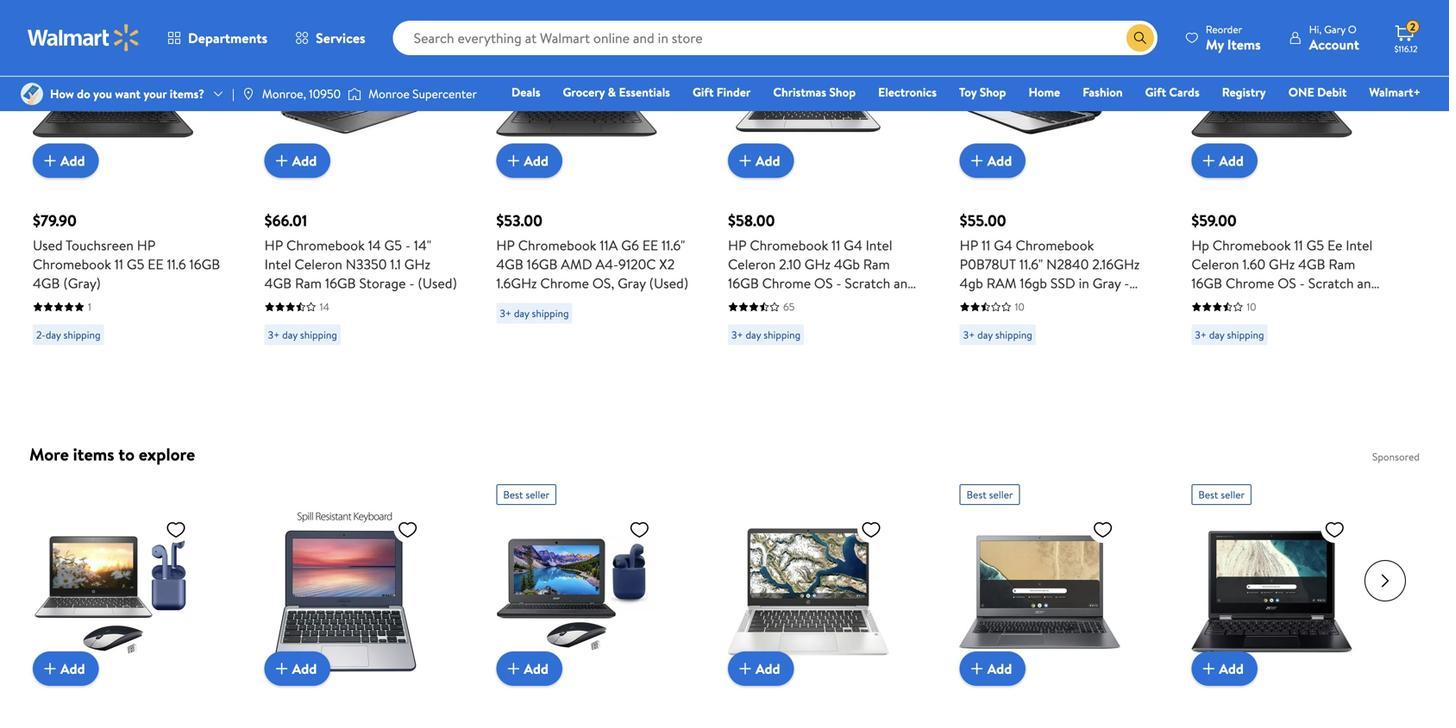 Task type: describe. For each thing, give the bounding box(es) containing it.
 image for monroe supercenter
[[348, 85, 362, 103]]

chrome inside $53.00 hp chromebook 11a g6 ee 11.6" 4gb 16gb amd a4-9120c x2 1.6ghz chrome os, gray  (used)
[[540, 274, 589, 293]]

reorder my items
[[1206, 22, 1261, 54]]

walmart+
[[1369, 84, 1421, 100]]

g5 for $66.01
[[384, 236, 402, 255]]

product group containing $59.00
[[1192, 0, 1385, 376]]

gift cards
[[1145, 84, 1200, 100]]

want
[[115, 85, 141, 102]]

amd
[[561, 255, 592, 274]]

items
[[1227, 35, 1261, 54]]

celeron inside $58.00 hp chromebook 11 g4 intel celeron 2.10 ghz 4gb ram 16gb chrome os - scratch and dent
[[728, 255, 776, 274]]

3+ day shipping for $66.01
[[268, 328, 337, 343]]

|
[[232, 85, 234, 102]]

one
[[1288, 84, 1314, 100]]

ram inside $58.00 hp chromebook 11 g4 intel celeron 2.10 ghz 4gb ram 16gb chrome os - scratch and dent
[[863, 255, 890, 274]]

$55.00
[[960, 210, 1006, 232]]

os,
[[592, 274, 614, 293]]

add button for restored | acer chromebook | 11.6-inch | 4gb ram 16gb | intel celeron | 2022 os | bundle: wireless mouse, bluetooth/wireless airbuds by certified 2 day express image
[[496, 652, 562, 687]]

electronics
[[878, 84, 937, 100]]

4gb
[[960, 274, 983, 293]]

gift finder
[[693, 84, 751, 100]]

grocery & essentials
[[563, 84, 670, 100]]

2-
[[36, 328, 46, 343]]

chromebook for $59.00
[[1213, 236, 1291, 255]]

gray inside $53.00 hp chromebook 11a g6 ee 11.6" 4gb 16gb amd a4-9120c x2 1.6ghz chrome os, gray  (used)
[[618, 274, 646, 293]]

ram inside $66.01 hp chromebook 14 g5 - 14" intel celeron n3350 1.1 ghz 4gb ram 16gb storage - (used)
[[295, 274, 322, 293]]

hp 11 g4 chromebook p0b78ut 11.6" n2840 2.16ghz 4gb ram 16gb ssd in gray - used image
[[960, 4, 1120, 164]]

deals
[[512, 84, 540, 100]]

sponsored
[[1372, 450, 1420, 465]]

next slide for more items to explore list image
[[1365, 561, 1406, 602]]

hp inside $79.90 used touchsreen hp chromebook 11 g5 ee 11.6 16gb 4gb (gray)
[[137, 236, 155, 255]]

product group containing $79.90
[[33, 0, 227, 376]]

chromebook inside $79.90 used touchsreen hp chromebook 11 g5 ee 11.6 16gb 4gb (gray)
[[33, 255, 111, 274]]

add to cart image for hp chromebook 11 g5 ee intel celeron 1.60 ghz 4gb ram 16gb chrome os - scratch and dent image
[[1198, 151, 1219, 171]]

grocery
[[563, 84, 605, 100]]

g4 inside $55.00 hp 11 g4 chromebook p0b78ut 11.6" n2840 2.16ghz 4gb ram 16gb ssd in gray - used
[[994, 236, 1012, 255]]

- left 14"
[[405, 236, 411, 255]]

seller for restored | acer chromebook | 11.6-inch | 4gb ram 16gb | intel celeron | 2022 os | bundle: wireless mouse, bluetooth/wireless airbuds by certified 2 day express image
[[526, 488, 550, 503]]

ee
[[1328, 236, 1343, 255]]

$79.90 used touchsreen hp chromebook 11 g5 ee 11.6 16gb 4gb (gray)
[[33, 210, 220, 293]]

gary
[[1324, 22, 1346, 37]]

intel inside $59.00 hp chromebook 11 g5 ee intel celeron 1.60 ghz 4gb ram 16gb chrome os - scratch and dent
[[1346, 236, 1373, 255]]

one debit link
[[1281, 83, 1355, 101]]

deals link
[[504, 83, 548, 101]]

g6
[[621, 236, 639, 255]]

add to cart image for $79.90
[[40, 151, 60, 171]]

add to favorites list, hp 11 g4 chromebook p0b78ut 11.6" n2840 2.16ghz 4gb ram 16gb ssd in gray - used image
[[1093, 11, 1113, 33]]

intel inside $58.00 hp chromebook 11 g4 intel celeron 2.10 ghz 4gb ram 16gb chrome os - scratch and dent
[[866, 236, 892, 255]]

4gb
[[834, 255, 860, 274]]

add to favorites list, restored hp 14a-na1047nr chromebook 14" laptop intel celeron n4500, 4gb ram, 32gb emmc (refurbished) image
[[861, 519, 882, 541]]

add button for acer chromebook 715 15.6" intel pentium 4417u 2.30ghz 8gb ram 32gb flash chrome os (scratch and dent refurbished) image
[[960, 652, 1026, 687]]

hp for $55.00
[[960, 236, 978, 255]]

$59.00 hp chromebook 11 g5 ee intel celeron 1.60 ghz 4gb ram 16gb chrome os - scratch and dent
[[1192, 210, 1379, 312]]

add button for hp chromebook 11 g5 ee intel celeron 1.60 ghz 4gb ram 16gb chrome os - scratch and dent image
[[1192, 144, 1258, 178]]

scratch inside $59.00 hp chromebook 11 g5 ee intel celeron 1.60 ghz 4gb ram 16gb chrome os - scratch and dent
[[1308, 274, 1354, 293]]

gift for gift finder
[[693, 84, 714, 100]]

hi,
[[1309, 22, 1322, 37]]

how do you want your items?
[[50, 85, 204, 102]]

reorder
[[1206, 22, 1242, 37]]

more items to explore
[[29, 443, 195, 467]]

$116.12
[[1394, 43, 1418, 55]]

3+ for $59.00
[[1195, 328, 1207, 343]]

cards
[[1169, 84, 1200, 100]]

home
[[1029, 84, 1060, 100]]

11 inside $79.90 used touchsreen hp chromebook 11 g5 ee 11.6 16gb 4gb (gray)
[[114, 255, 123, 274]]

11.6" for $53.00
[[662, 236, 685, 255]]

os inside $59.00 hp chromebook 11 g5 ee intel celeron 1.60 ghz 4gb ram 16gb chrome os - scratch and dent
[[1278, 274, 1296, 293]]

more
[[29, 443, 69, 467]]

$55.00 hp 11 g4 chromebook p0b78ut 11.6" n2840 2.16ghz 4gb ram 16gb ssd in gray - used
[[960, 210, 1140, 312]]

chromebook for $58.00
[[750, 236, 828, 255]]

monroe, 10950
[[262, 85, 341, 102]]

Search search field
[[393, 21, 1157, 55]]

14 inside $66.01 hp chromebook 14 g5 - 14" intel celeron n3350 1.1 ghz 4gb ram 16gb storage - (used)
[[368, 236, 381, 255]]

chromebook inside $55.00 hp 11 g4 chromebook p0b78ut 11.6" n2840 2.16ghz 4gb ram 16gb ssd in gray - used
[[1016, 236, 1094, 255]]

and inside $58.00 hp chromebook 11 g4 intel celeron 2.10 ghz 4gb ram 16gb chrome os - scratch and dent
[[894, 274, 915, 293]]

celeron inside $59.00 hp chromebook 11 g5 ee intel celeron 1.60 ghz 4gb ram 16gb chrome os - scratch and dent
[[1192, 255, 1239, 274]]

16gb
[[1020, 274, 1047, 293]]

add to favorites list, restored | acer chromebook | 11.6-inch | 4gb ram 16gb | intel celeron | 2022 os | bundle: wireless mouse, bluetooth/wireless airbuds by certified 2 day express image
[[629, 519, 650, 541]]

ee inside $53.00 hp chromebook 11a g6 ee 11.6" 4gb 16gb amd a4-9120c x2 1.6ghz chrome os, gray  (used)
[[642, 236, 658, 255]]

best seller for restored | acer chromebook | 11.6-inch | 4gb ram 16gb | intel celeron | 2022 os | bundle: wireless mouse, bluetooth/wireless airbuds by certified 2 day express image
[[503, 488, 550, 503]]

hp chromebook 14 g5 - 14" intel celeron n3350 1.1 ghz 4gb ram 16gb storage - (used) image
[[265, 4, 425, 164]]

add button for restored hp chromebook 2022 latest os 11.6-inch intel celeron n3050 1.6ghz 4gb ram 16gb ssd bundle: wireless mouse, bluetooth/wireless airbuds by certified 2 day express (refurbished) image
[[33, 652, 99, 687]]

gift for gift cards
[[1145, 84, 1166, 100]]

add button for used touchsreen hp chromebook 11 g5 ee 11.6 16gb 4gb (gray) image
[[33, 144, 99, 178]]

1.1
[[390, 255, 401, 274]]

add to cart image for restored hp 14a-na1047nr chromebook 14" laptop intel celeron n4500, 4gb ram, 32gb emmc (refurbished) "image"
[[735, 659, 756, 680]]

3+ day shipping for $59.00
[[1195, 328, 1264, 343]]

chrome inside $59.00 hp chromebook 11 g5 ee intel celeron 1.60 ghz 4gb ram 16gb chrome os - scratch and dent
[[1226, 274, 1274, 293]]

scratch inside $58.00 hp chromebook 11 g4 intel celeron 2.10 ghz 4gb ram 16gb chrome os - scratch and dent
[[845, 274, 890, 293]]

day for $59.00
[[1209, 328, 1225, 343]]

grocery & essentials link
[[555, 83, 678, 101]]

hp chromebook 11 g4 intel celeron 2.10 ghz 4gb ram 16gb chrome os - scratch and dent image
[[728, 4, 888, 164]]

add for hp 11 g4 chromebook p0b78ut 11.6" n2840 2.16ghz 4gb ram 16gb ssd in gray - used "image"
[[987, 151, 1012, 170]]

essentials
[[619, 84, 670, 100]]

debit
[[1317, 84, 1347, 100]]

2
[[1410, 20, 1416, 34]]

one debit
[[1288, 84, 1347, 100]]

storage
[[359, 274, 406, 293]]

dent inside $59.00 hp chromebook 11 g5 ee intel celeron 1.60 ghz 4gb ram 16gb chrome os - scratch and dent
[[1192, 293, 1222, 312]]

add to favorites list, hp chromebook 11a g6 ee 11.6" 4gb 16gb amd a4-9120c x2 1.6ghz chrome os, gray  (used) image
[[629, 11, 650, 33]]

used touchsreen hp chromebook 11 g5 ee 11.6 16gb 4gb (gray) image
[[33, 4, 193, 164]]

14"
[[414, 236, 431, 255]]

best seller for acer chromebook 715 15.6" intel pentium 4417u 2.30ghz 8gb ram 32gb flash chrome os (scratch and dent refurbished) image
[[967, 488, 1013, 503]]

11.6" for $55.00
[[1020, 255, 1043, 274]]

$58.00
[[728, 210, 775, 232]]

add to cart image for hp chromebook 11 g4 intel celeron 2.10 ghz 4gb ram 16gb chrome os - scratch and dent image
[[735, 151, 756, 171]]

toy shop
[[959, 84, 1006, 100]]

chromebook for $53.00
[[518, 236, 597, 255]]

add to favorites list, hp chromebook 11 g4 intel celeron 2.10 ghz 4gb ram 16gb chrome os - scratch and dent image
[[861, 11, 882, 33]]

restored hp chromebook 2022 latest os 11.6-inch intel celeron n3050 1.6ghz 4gb ram 16gb ssd bundle: wireless mouse, bluetooth/wireless airbuds by certified 2 day express (refurbished) image
[[33, 513, 193, 673]]

registry
[[1222, 84, 1266, 100]]

monroe,
[[262, 85, 306, 102]]

day for $79.90
[[46, 328, 61, 343]]

3+ for $55.00
[[963, 328, 975, 343]]

next slide for customers also considered list image
[[1365, 52, 1406, 94]]

- inside $59.00 hp chromebook 11 g5 ee intel celeron 1.60 ghz 4gb ram 16gb chrome os - scratch and dent
[[1300, 274, 1305, 293]]

dent inside $58.00 hp chromebook 11 g4 intel celeron 2.10 ghz 4gb ram 16gb chrome os - scratch and dent
[[728, 293, 758, 312]]

do
[[77, 85, 90, 102]]

walmart image
[[28, 24, 140, 52]]

11a
[[600, 236, 618, 255]]

o
[[1348, 22, 1357, 37]]

how
[[50, 85, 74, 102]]

&
[[608, 84, 616, 100]]

celeron inside $66.01 hp chromebook 14 g5 - 14" intel celeron n3350 1.1 ghz 4gb ram 16gb storage - (used)
[[295, 255, 342, 274]]

add to cart image for $55.00
[[967, 151, 987, 171]]

ssd
[[1051, 274, 1075, 293]]

16gb inside $66.01 hp chromebook 14 g5 - 14" intel celeron n3350 1.1 ghz 4gb ram 16gb storage - (used)
[[325, 274, 356, 293]]

acer chromebook spin 511 r752tn-c2j5 11.6" touch 4gb 32gb emmc celeron® n4000 1.1ghz chromeos, black (used - good) image
[[1192, 513, 1352, 673]]

add for asus chromebook c202sa-ys02, 1.60 ghz intel celeron, 4gb ddr3 ram, 16gb ssd hard drive, chrome, 11" screen (grade b used) image
[[292, 660, 317, 679]]

add button for acer chromebook spin 511 r752tn-c2j5 11.6" touch 4gb 32gb emmc celeron® n4000 1.1ghz chromeos, black (used - good) image
[[1192, 652, 1258, 687]]

add button for hp 11 g4 chromebook p0b78ut 11.6" n2840 2.16ghz 4gb ram 16gb ssd in gray - used "image"
[[960, 144, 1026, 178]]

add to favorites list, hp chromebook 11 g5 ee intel celeron 1.60 ghz 4gb ram 16gb chrome os - scratch and dent image
[[1324, 11, 1345, 33]]

and inside $59.00 hp chromebook 11 g5 ee intel celeron 1.60 ghz 4gb ram 16gb chrome os - scratch and dent
[[1357, 274, 1379, 293]]

gray inside $55.00 hp 11 g4 chromebook p0b78ut 11.6" n2840 2.16ghz 4gb ram 16gb ssd in gray - used
[[1093, 274, 1121, 293]]

add for restored | acer chromebook | 11.6-inch | 4gb ram 16gb | intel celeron | 2022 os | bundle: wireless mouse, bluetooth/wireless airbuds by certified 2 day express image
[[524, 660, 549, 679]]

account
[[1309, 35, 1359, 54]]

a4-
[[596, 255, 618, 274]]

(used) for $66.01
[[418, 274, 457, 293]]

1
[[88, 300, 91, 315]]

product group containing $55.00
[[960, 0, 1154, 376]]

in
[[1079, 274, 1089, 293]]

electronics link
[[870, 83, 945, 101]]

16gb inside $53.00 hp chromebook 11a g6 ee 11.6" 4gb 16gb amd a4-9120c x2 1.6ghz chrome os, gray  (used)
[[527, 255, 558, 274]]

11.6
[[167, 255, 186, 274]]

ghz inside $66.01 hp chromebook 14 g5 - 14" intel celeron n3350 1.1 ghz 4gb ram 16gb storage - (used)
[[404, 255, 430, 274]]

toy
[[959, 84, 977, 100]]

finder
[[717, 84, 751, 100]]

fashion link
[[1075, 83, 1131, 101]]

chromebook for $66.01
[[286, 236, 365, 255]]

best for acer chromebook spin 511 r752tn-c2j5 11.6" touch 4gb 32gb emmc celeron® n4000 1.1ghz chromeos, black (used - good) image
[[1198, 488, 1218, 503]]

ram inside $59.00 hp chromebook 11 g5 ee intel celeron 1.60 ghz 4gb ram 16gb chrome os - scratch and dent
[[1329, 255, 1356, 274]]

os inside $58.00 hp chromebook 11 g4 intel celeron 2.10 ghz 4gb ram 16gb chrome os - scratch and dent
[[814, 274, 833, 293]]

10 for $59.00
[[1247, 300, 1256, 315]]

add button for the hp chromebook 11a g6 ee 11.6" 4gb 16gb amd a4-9120c x2 1.6ghz chrome os, gray  (used) 'image'
[[496, 144, 562, 178]]

add to cart image for $66.01
[[271, 151, 292, 171]]

g5 for $59.00
[[1307, 236, 1324, 255]]

restored | acer chromebook | 11.6-inch | 4gb ram 16gb | intel celeron | 2022 os | bundle: wireless mouse, bluetooth/wireless airbuds by certified 2 day express image
[[496, 513, 657, 673]]

shipping for $58.00
[[764, 328, 801, 343]]

your
[[144, 85, 167, 102]]

hi, gary o account
[[1309, 22, 1359, 54]]

to
[[118, 443, 135, 467]]

Walmart Site-Wide search field
[[393, 21, 1157, 55]]

day for $55.00
[[977, 328, 993, 343]]

services
[[316, 28, 365, 47]]

11 inside $59.00 hp chromebook 11 g5 ee intel celeron 1.60 ghz 4gb ram 16gb chrome os - scratch and dent
[[1294, 236, 1303, 255]]

p0b78ut
[[960, 255, 1016, 274]]

monroe supercenter
[[368, 85, 477, 102]]

g5 inside $79.90 used touchsreen hp chromebook 11 g5 ee 11.6 16gb 4gb (gray)
[[127, 255, 144, 274]]

2.16ghz
[[1092, 255, 1140, 274]]

used
[[33, 236, 63, 255]]

 image for how do you want your items?
[[21, 83, 43, 105]]



Task type: vqa. For each thing, say whether or not it's contained in the screenshot.


Task type: locate. For each thing, give the bounding box(es) containing it.
3+
[[500, 306, 511, 321], [268, 328, 280, 343], [731, 328, 743, 343], [963, 328, 975, 343], [1195, 328, 1207, 343]]

2 horizontal spatial best
[[1198, 488, 1218, 503]]

celeron left 1.60 at the right top of page
[[1192, 255, 1239, 274]]

ghz right "1.1"
[[404, 255, 430, 274]]

1.60
[[1243, 255, 1266, 274]]

hp chromebook 11 g5 ee intel celeron 1.60 ghz 4gb ram 16gb chrome os - scratch and dent image
[[1192, 4, 1352, 164]]

hp chromebook 11a g6 ee 11.6" 4gb 16gb amd a4-9120c x2 1.6ghz chrome os, gray  (used) image
[[496, 4, 657, 164]]

0 vertical spatial 14
[[368, 236, 381, 255]]

items?
[[170, 85, 204, 102]]

best for acer chromebook 715 15.6" intel pentium 4417u 2.30ghz 8gb ram 32gb flash chrome os (scratch and dent refurbished) image
[[967, 488, 987, 503]]

chromebook up ssd
[[1016, 236, 1094, 255]]

supercenter
[[412, 85, 477, 102]]

0 horizontal spatial scratch
[[845, 274, 890, 293]]

shipping
[[532, 306, 569, 321], [63, 328, 101, 343], [300, 328, 337, 343], [764, 328, 801, 343], [995, 328, 1032, 343], [1227, 328, 1264, 343]]

my
[[1206, 35, 1224, 54]]

day for $58.00
[[746, 328, 761, 343]]

- right 1.60 at the right top of page
[[1300, 274, 1305, 293]]

seller for acer chromebook 715 15.6" intel pentium 4417u 2.30ghz 8gb ram 32gb flash chrome os (scratch and dent refurbished) image
[[989, 488, 1013, 503]]

intel right 4gb
[[866, 236, 892, 255]]

- right "1.1"
[[409, 274, 415, 293]]

hp down $53.00
[[496, 236, 515, 255]]

11 down $55.00
[[982, 236, 991, 255]]

3 best from the left
[[1198, 488, 1218, 503]]

0 horizontal spatial best
[[503, 488, 523, 503]]

16gb inside $79.90 used touchsreen hp chromebook 11 g5 ee 11.6 16gb 4gb (gray)
[[189, 255, 220, 274]]

seller for acer chromebook spin 511 r752tn-c2j5 11.6" touch 4gb 32gb emmc celeron® n4000 1.1ghz chromeos, black (used - good) image
[[1221, 488, 1245, 503]]

scratch right 2.10
[[845, 274, 890, 293]]

ee
[[642, 236, 658, 255], [148, 255, 164, 274]]

2 horizontal spatial seller
[[1221, 488, 1245, 503]]

best seller
[[503, 488, 550, 503], [967, 488, 1013, 503], [1198, 488, 1245, 503]]

hp down $55.00
[[960, 236, 978, 255]]

2 horizontal spatial intel
[[1346, 236, 1373, 255]]

add for 'hp chromebook 14 g5 - 14" intel celeron n3350 1.1 ghz 4gb ram 16gb storage - (used)' image
[[292, 151, 317, 170]]

g5 left 14"
[[384, 236, 402, 255]]

g4 inside $58.00 hp chromebook 11 g4 intel celeron 2.10 ghz 4gb ram 16gb chrome os - scratch and dent
[[844, 236, 862, 255]]

1.6ghz
[[496, 274, 537, 293]]

hp for $58.00
[[728, 236, 747, 255]]

shop right toy
[[980, 84, 1006, 100]]

chromebook down $53.00
[[518, 236, 597, 255]]

ghz inside $59.00 hp chromebook 11 g5 ee intel celeron 1.60 ghz 4gb ram 16gb chrome os - scratch and dent
[[1269, 255, 1295, 274]]

celeron left n3350
[[295, 255, 342, 274]]

shipping for $79.90
[[63, 328, 101, 343]]

hp inside $66.01 hp chromebook 14 g5 - 14" intel celeron n3350 1.1 ghz 4gb ram 16gb storage - (used)
[[265, 236, 283, 255]]

you
[[93, 85, 112, 102]]

$58.00 hp chromebook 11 g4 intel celeron 2.10 ghz 4gb ram 16gb chrome os - scratch and dent
[[728, 210, 915, 312]]

chrome down $59.00
[[1226, 274, 1274, 293]]

1 (used) from the left
[[418, 274, 457, 293]]

1 horizontal spatial (used)
[[649, 274, 688, 293]]

day for $66.01
[[282, 328, 298, 343]]

add for hp chromebook 11 g5 ee intel celeron 1.60 ghz 4gb ram 16gb chrome os - scratch and dent image
[[1219, 151, 1244, 170]]

product group containing $58.00
[[728, 0, 922, 376]]

shop for toy shop
[[980, 84, 1006, 100]]

1 horizontal spatial ram
[[863, 255, 890, 274]]

hp left 11.6 in the top of the page
[[137, 236, 155, 255]]

16gb left amd
[[527, 255, 558, 274]]

1 scratch from the left
[[845, 274, 890, 293]]

2-day shipping
[[36, 328, 101, 343]]

1 horizontal spatial 10
[[1247, 300, 1256, 315]]

0 horizontal spatial shop
[[829, 84, 856, 100]]

dent
[[728, 293, 758, 312], [1192, 293, 1222, 312]]

chromebook inside $66.01 hp chromebook 14 g5 - 14" intel celeron n3350 1.1 ghz 4gb ram 16gb storage - (used)
[[286, 236, 365, 255]]

asus chromebook c202sa-ys02, 1.60 ghz intel celeron, 4gb ddr3 ram, 16gb ssd hard drive, chrome, 11" screen (grade b used) image
[[265, 513, 425, 673]]

2 and from the left
[[1357, 274, 1379, 293]]

ghz right 2.10
[[805, 255, 831, 274]]

toy shop link
[[951, 83, 1014, 101]]

11
[[832, 236, 840, 255], [982, 236, 991, 255], [1294, 236, 1303, 255], [114, 255, 123, 274]]

0 horizontal spatial 11.6"
[[662, 236, 685, 255]]

hp inside $55.00 hp 11 g4 chromebook p0b78ut 11.6" n2840 2.16ghz 4gb ram 16gb ssd in gray - used
[[960, 236, 978, 255]]

seller
[[526, 488, 550, 503], [989, 488, 1013, 503], [1221, 488, 1245, 503]]

used
[[960, 293, 995, 312]]

ghz
[[404, 255, 430, 274], [805, 255, 831, 274], [1269, 255, 1295, 274]]

walmart+ link
[[1361, 83, 1428, 101]]

2 hp from the left
[[265, 236, 283, 255]]

14
[[368, 236, 381, 255], [320, 300, 329, 315]]

add to favorites list, used touchsreen hp chromebook 11 g5 ee 11.6 16gb 4gb (gray) image
[[166, 11, 186, 33]]

0 horizontal spatial 14
[[320, 300, 329, 315]]

2 gray from the left
[[1093, 274, 1121, 293]]

3 celeron from the left
[[1192, 255, 1239, 274]]

3 hp from the left
[[496, 236, 515, 255]]

 image
[[241, 87, 255, 101]]

add to favorites list, hp chromebook 14 g5 - 14" intel celeron n3350 1.1 ghz 4gb ram 16gb storage - (used) image
[[397, 11, 418, 33]]

add for restored hp 14a-na1047nr chromebook 14" laptop intel celeron n4500, 4gb ram, 32gb emmc (refurbished) "image"
[[756, 660, 780, 679]]

g5 inside $66.01 hp chromebook 14 g5 - 14" intel celeron n3350 1.1 ghz 4gb ram 16gb storage - (used)
[[384, 236, 402, 255]]

(used) down 14"
[[418, 274, 457, 293]]

 image
[[21, 83, 43, 105], [348, 85, 362, 103]]

product group containing $66.01
[[265, 0, 458, 376]]

2 10 from the left
[[1247, 300, 1256, 315]]

hp for $53.00
[[496, 236, 515, 255]]

chromebook
[[286, 236, 365, 255], [518, 236, 597, 255], [750, 236, 828, 255], [1016, 236, 1094, 255], [1213, 236, 1291, 255], [33, 255, 111, 274]]

0 horizontal spatial g4
[[844, 236, 862, 255]]

5 hp from the left
[[960, 236, 978, 255]]

product group containing $53.00
[[496, 0, 690, 376]]

0 horizontal spatial gift
[[693, 84, 714, 100]]

gift cards link
[[1137, 83, 1207, 101]]

- right in
[[1124, 274, 1130, 293]]

add for the hp chromebook 11a g6 ee 11.6" 4gb 16gb amd a4-9120c x2 1.6ghz chrome os, gray  (used) 'image'
[[524, 151, 549, 170]]

4gb down $66.01
[[265, 274, 292, 293]]

1 horizontal spatial and
[[1357, 274, 1379, 293]]

65
[[783, 300, 795, 315]]

0 horizontal spatial  image
[[21, 83, 43, 105]]

1 celeron from the left
[[295, 255, 342, 274]]

add to favorites list, acer chromebook spin 511 r752tn-c2j5 11.6" touch 4gb 32gb emmc celeron® n4000 1.1ghz chromeos, black (used - good) image
[[1324, 519, 1345, 541]]

2 gift from the left
[[1145, 84, 1166, 100]]

10950
[[309, 85, 341, 102]]

1 horizontal spatial intel
[[866, 236, 892, 255]]

$79.90
[[33, 210, 77, 232]]

11.6" right ram
[[1020, 255, 1043, 274]]

celeron left 2.10
[[728, 255, 776, 274]]

best for restored | acer chromebook | 11.6-inch | 4gb ram 16gb | intel celeron | 2022 os | bundle: wireless mouse, bluetooth/wireless airbuds by certified 2 day express image
[[503, 488, 523, 503]]

g5 inside $59.00 hp chromebook 11 g5 ee intel celeron 1.60 ghz 4gb ram 16gb chrome os - scratch and dent
[[1307, 236, 1324, 255]]

ee right g6
[[642, 236, 658, 255]]

1 horizontal spatial dent
[[1192, 293, 1222, 312]]

gray
[[618, 274, 646, 293], [1093, 274, 1121, 293]]

intel
[[866, 236, 892, 255], [1346, 236, 1373, 255], [265, 255, 291, 274]]

16gb
[[189, 255, 220, 274], [527, 255, 558, 274], [325, 274, 356, 293], [728, 274, 759, 293], [1192, 274, 1222, 293]]

add to cart image for the hp chromebook 11a g6 ee 11.6" 4gb 16gb amd a4-9120c x2 1.6ghz chrome os, gray  (used) 'image'
[[503, 151, 524, 171]]

shipping for $55.00
[[995, 328, 1032, 343]]

explore
[[139, 443, 195, 467]]

touchsreen
[[66, 236, 134, 255]]

add button for restored hp 14a-na1047nr chromebook 14" laptop intel celeron n4500, 4gb ram, 32gb emmc (refurbished) "image"
[[728, 652, 794, 687]]

chrome left os,
[[540, 274, 589, 293]]

add
[[60, 151, 85, 170], [292, 151, 317, 170], [524, 151, 549, 170], [756, 151, 780, 170], [987, 151, 1012, 170], [1219, 151, 1244, 170], [60, 660, 85, 679], [292, 660, 317, 679], [524, 660, 549, 679], [756, 660, 780, 679], [987, 660, 1012, 679], [1219, 660, 1244, 679]]

gray right os,
[[618, 274, 646, 293]]

1 g4 from the left
[[844, 236, 862, 255]]

ee left 11.6 in the top of the page
[[148, 255, 164, 274]]

2 chrome from the left
[[762, 274, 811, 293]]

2 (used) from the left
[[649, 274, 688, 293]]

g4 down $55.00
[[994, 236, 1012, 255]]

10
[[1015, 300, 1025, 315], [1247, 300, 1256, 315]]

1 10 from the left
[[1015, 300, 1025, 315]]

chromebook inside $58.00 hp chromebook 11 g4 intel celeron 2.10 ghz 4gb ram 16gb chrome os - scratch and dent
[[750, 236, 828, 255]]

gift left finder
[[693, 84, 714, 100]]

 image right 10950
[[348, 85, 362, 103]]

hp
[[1192, 236, 1209, 255]]

(used) right a4-
[[649, 274, 688, 293]]

hp down $66.01
[[265, 236, 283, 255]]

services button
[[281, 17, 379, 59]]

3+ for $58.00
[[731, 328, 743, 343]]

0 horizontal spatial 10
[[1015, 300, 1025, 315]]

11 inside $58.00 hp chromebook 11 g4 intel celeron 2.10 ghz 4gb ram 16gb chrome os - scratch and dent
[[832, 236, 840, 255]]

add for restored hp chromebook 2022 latest os 11.6-inch intel celeron n3050 1.6ghz 4gb ram 16gb ssd bundle: wireless mouse, bluetooth/wireless airbuds by certified 2 day express (refurbished) image
[[60, 660, 85, 679]]

4gb left (gray)
[[33, 274, 60, 293]]

2 ghz from the left
[[805, 255, 831, 274]]

0 horizontal spatial intel
[[265, 255, 291, 274]]

10 for $55.00
[[1015, 300, 1025, 315]]

3+ day shipping for $58.00
[[731, 328, 801, 343]]

1 os from the left
[[814, 274, 833, 293]]

16gb right 11.6 in the top of the page
[[189, 255, 220, 274]]

1 hp from the left
[[137, 236, 155, 255]]

3+ day shipping
[[500, 306, 569, 321], [268, 328, 337, 343], [731, 328, 801, 343], [963, 328, 1032, 343], [1195, 328, 1264, 343]]

$53.00
[[496, 210, 543, 232]]

christmas
[[773, 84, 826, 100]]

restored hp 14a-na1047nr chromebook 14" laptop intel celeron n4500, 4gb ram, 32gb emmc (refurbished) image
[[728, 513, 888, 673]]

11 right 2.10
[[832, 236, 840, 255]]

(used)
[[418, 274, 457, 293], [649, 274, 688, 293]]

2.10
[[779, 255, 801, 274]]

christmas shop link
[[765, 83, 864, 101]]

1 horizontal spatial scratch
[[1308, 274, 1354, 293]]

1 horizontal spatial gift
[[1145, 84, 1166, 100]]

chromebook down $66.01
[[286, 236, 365, 255]]

0 horizontal spatial dent
[[728, 293, 758, 312]]

11 left ee
[[1294, 236, 1303, 255]]

hp down $58.00
[[728, 236, 747, 255]]

(used) inside $66.01 hp chromebook 14 g5 - 14" intel celeron n3350 1.1 ghz 4gb ram 16gb storage - (used)
[[418, 274, 457, 293]]

shipping for $59.00
[[1227, 328, 1264, 343]]

hp inside $58.00 hp chromebook 11 g4 intel celeron 2.10 ghz 4gb ram 16gb chrome os - scratch and dent
[[728, 236, 747, 255]]

11 inside $55.00 hp 11 g4 chromebook p0b78ut 11.6" n2840 2.16ghz 4gb ram 16gb ssd in gray - used
[[982, 236, 991, 255]]

16gb inside $58.00 hp chromebook 11 g4 intel celeron 2.10 ghz 4gb ram 16gb chrome os - scratch and dent
[[728, 274, 759, 293]]

0 horizontal spatial g5
[[127, 255, 144, 274]]

gray right in
[[1093, 274, 1121, 293]]

1 gray from the left
[[618, 274, 646, 293]]

dent left 65
[[728, 293, 758, 312]]

gift left cards
[[1145, 84, 1166, 100]]

0 horizontal spatial seller
[[526, 488, 550, 503]]

(gray)
[[63, 274, 101, 293]]

search icon image
[[1133, 31, 1147, 45]]

4gb down $53.00
[[496, 255, 523, 274]]

4gb
[[496, 255, 523, 274], [1298, 255, 1325, 274], [33, 274, 60, 293], [265, 274, 292, 293]]

- right 2.10
[[836, 274, 842, 293]]

shop right christmas
[[829, 84, 856, 100]]

add to cart image for asus chromebook c202sa-ys02, 1.60 ghz intel celeron, 4gb ddr3 ram, 16gb ssd hard drive, chrome, 11" screen (grade b used) image
[[271, 659, 292, 680]]

intel inside $66.01 hp chromebook 14 g5 - 14" intel celeron n3350 1.1 ghz 4gb ram 16gb storage - (used)
[[265, 255, 291, 274]]

os
[[814, 274, 833, 293], [1278, 274, 1296, 293]]

2 shop from the left
[[980, 84, 1006, 100]]

14 down $66.01 hp chromebook 14 g5 - 14" intel celeron n3350 1.1 ghz 4gb ram 16gb storage - (used)
[[320, 300, 329, 315]]

add to favorites list, acer chromebook 715 15.6" intel pentium 4417u 2.30ghz 8gb ram 32gb flash chrome os (scratch and dent refurbished) image
[[1093, 519, 1113, 541]]

3 best seller from the left
[[1198, 488, 1245, 503]]

1 best from the left
[[503, 488, 523, 503]]

chromebook inside $59.00 hp chromebook 11 g5 ee intel celeron 1.60 ghz 4gb ram 16gb chrome os - scratch and dent
[[1213, 236, 1291, 255]]

add to cart image
[[40, 151, 60, 171], [271, 151, 292, 171], [967, 151, 987, 171], [40, 659, 60, 680], [503, 659, 524, 680]]

ram
[[987, 274, 1017, 293]]

1 best seller from the left
[[503, 488, 550, 503]]

1 vertical spatial 14
[[320, 300, 329, 315]]

chrome up 65
[[762, 274, 811, 293]]

11 right (gray)
[[114, 255, 123, 274]]

x2
[[659, 255, 675, 274]]

ghz right 1.60 at the right top of page
[[1269, 255, 1295, 274]]

g5 left ee
[[1307, 236, 1324, 255]]

n3350
[[346, 255, 387, 274]]

0 horizontal spatial os
[[814, 274, 833, 293]]

0 horizontal spatial ghz
[[404, 255, 430, 274]]

1 horizontal spatial g4
[[994, 236, 1012, 255]]

intel down $66.01
[[265, 255, 291, 274]]

0 horizontal spatial and
[[894, 274, 915, 293]]

chromebook inside $53.00 hp chromebook 11a g6 ee 11.6" 4gb 16gb amd a4-9120c x2 1.6ghz chrome os, gray  (used)
[[518, 236, 597, 255]]

4 hp from the left
[[728, 236, 747, 255]]

3 ghz from the left
[[1269, 255, 1295, 274]]

11.6" inside $55.00 hp 11 g4 chromebook p0b78ut 11.6" n2840 2.16ghz 4gb ram 16gb ssd in gray - used
[[1020, 255, 1043, 274]]

1 horizontal spatial ghz
[[805, 255, 831, 274]]

1 gift from the left
[[693, 84, 714, 100]]

fashion
[[1083, 84, 1123, 100]]

3+ day shipping for $55.00
[[963, 328, 1032, 343]]

registry link
[[1214, 83, 1274, 101]]

g4 right 2.10
[[844, 236, 862, 255]]

1 horizontal spatial 11.6"
[[1020, 255, 1043, 274]]

1 horizontal spatial celeron
[[728, 255, 776, 274]]

hp for $66.01
[[265, 236, 283, 255]]

1 ghz from the left
[[404, 255, 430, 274]]

day
[[514, 306, 529, 321], [46, 328, 61, 343], [282, 328, 298, 343], [746, 328, 761, 343], [977, 328, 993, 343], [1209, 328, 1225, 343]]

16gb down hp
[[1192, 274, 1222, 293]]

2 horizontal spatial chrome
[[1226, 274, 1274, 293]]

add to cart image
[[503, 151, 524, 171], [735, 151, 756, 171], [1198, 151, 1219, 171], [271, 659, 292, 680], [735, 659, 756, 680], [967, 659, 987, 680], [1198, 659, 1219, 680]]

add for acer chromebook spin 511 r752tn-c2j5 11.6" touch 4gb 32gb emmc celeron® n4000 1.1ghz chromeos, black (used - good) image
[[1219, 660, 1244, 679]]

chromebook down $59.00
[[1213, 236, 1291, 255]]

$66.01 hp chromebook 14 g5 - 14" intel celeron n3350 1.1 ghz 4gb ram 16gb storage - (used)
[[265, 210, 457, 293]]

intel right ee
[[1346, 236, 1373, 255]]

1 horizontal spatial os
[[1278, 274, 1296, 293]]

add to favorites list, restored hp chromebook 2022 latest os 11.6-inch intel celeron n3050 1.6ghz 4gb ram 16gb ssd bundle: wireless mouse, bluetooth/wireless airbuds by certified 2 day express (refurbished) image
[[166, 519, 186, 541]]

1 chrome from the left
[[540, 274, 589, 293]]

best seller for acer chromebook spin 511 r752tn-c2j5 11.6" touch 4gb 32gb emmc celeron® n4000 1.1ghz chromeos, black (used - good) image
[[1198, 488, 1245, 503]]

2 horizontal spatial ghz
[[1269, 255, 1295, 274]]

2 dent from the left
[[1192, 293, 1222, 312]]

1 horizontal spatial best
[[967, 488, 987, 503]]

16gb left 2.10
[[728, 274, 759, 293]]

2 scratch from the left
[[1308, 274, 1354, 293]]

os left 4gb
[[814, 274, 833, 293]]

0 horizontal spatial gray
[[618, 274, 646, 293]]

shop
[[829, 84, 856, 100], [980, 84, 1006, 100]]

2 best from the left
[[967, 488, 987, 503]]

christmas shop
[[773, 84, 856, 100]]

1 horizontal spatial best seller
[[967, 488, 1013, 503]]

0 horizontal spatial ee
[[148, 255, 164, 274]]

add for hp chromebook 11 g4 intel celeron 2.10 ghz 4gb ram 16gb chrome os - scratch and dent image
[[756, 151, 780, 170]]

os right 1.60 at the right top of page
[[1278, 274, 1296, 293]]

shop for christmas shop
[[829, 84, 856, 100]]

add for acer chromebook 715 15.6" intel pentium 4417u 2.30ghz 8gb ram 32gb flash chrome os (scratch and dent refurbished) image
[[987, 660, 1012, 679]]

1 horizontal spatial 14
[[368, 236, 381, 255]]

1 horizontal spatial shop
[[980, 84, 1006, 100]]

scratch down ee
[[1308, 274, 1354, 293]]

2 os from the left
[[1278, 274, 1296, 293]]

11.6" right '9120c'
[[662, 236, 685, 255]]

2 horizontal spatial best seller
[[1198, 488, 1245, 503]]

best
[[503, 488, 523, 503], [967, 488, 987, 503], [1198, 488, 1218, 503]]

2 best seller from the left
[[967, 488, 1013, 503]]

 image left the how
[[21, 83, 43, 105]]

add button for hp chromebook 11 g4 intel celeron 2.10 ghz 4gb ram 16gb chrome os - scratch and dent image
[[728, 144, 794, 178]]

4gb inside $79.90 used touchsreen hp chromebook 11 g5 ee 11.6 16gb 4gb (gray)
[[33, 274, 60, 293]]

4gb inside $59.00 hp chromebook 11 g5 ee intel celeron 1.60 ghz 4gb ram 16gb chrome os - scratch and dent
[[1298, 255, 1325, 274]]

add to favorites list, asus chromebook c202sa-ys02, 1.60 ghz intel celeron, 4gb ddr3 ram, 16gb ssd hard drive, chrome, 11" screen (grade b used) image
[[397, 519, 418, 541]]

-
[[405, 236, 411, 255], [409, 274, 415, 293], [836, 274, 842, 293], [1124, 274, 1130, 293], [1300, 274, 1305, 293]]

3 chrome from the left
[[1226, 274, 1274, 293]]

10 down 1.60 at the right top of page
[[1247, 300, 1256, 315]]

add button for asus chromebook c202sa-ys02, 1.60 ghz intel celeron, 4gb ddr3 ram, 16gb ssd hard drive, chrome, 11" screen (grade b used) image
[[265, 652, 331, 687]]

4gb inside $53.00 hp chromebook 11a g6 ee 11.6" 4gb 16gb amd a4-9120c x2 1.6ghz chrome os, gray  (used)
[[496, 255, 523, 274]]

dent down hp
[[1192, 293, 1222, 312]]

0 horizontal spatial celeron
[[295, 255, 342, 274]]

2 horizontal spatial ram
[[1329, 255, 1356, 274]]

add button for 'hp chromebook 14 g5 - 14" intel celeron n3350 1.1 ghz 4gb ram 16gb storage - (used)' image
[[265, 144, 331, 178]]

chrome inside $58.00 hp chromebook 11 g4 intel celeron 2.10 ghz 4gb ram 16gb chrome os - scratch and dent
[[762, 274, 811, 293]]

14 left "1.1"
[[368, 236, 381, 255]]

10 down 16gb
[[1015, 300, 1025, 315]]

2 g4 from the left
[[994, 236, 1012, 255]]

16gb inside $59.00 hp chromebook 11 g5 ee intel celeron 1.60 ghz 4gb ram 16gb chrome os - scratch and dent
[[1192, 274, 1222, 293]]

celeron
[[295, 255, 342, 274], [728, 255, 776, 274], [1192, 255, 1239, 274]]

2 celeron from the left
[[728, 255, 776, 274]]

g4
[[844, 236, 862, 255], [994, 236, 1012, 255]]

items
[[73, 443, 114, 467]]

gift finder link
[[685, 83, 759, 101]]

(used) for $53.00
[[649, 274, 688, 293]]

$59.00
[[1192, 210, 1237, 232]]

0 horizontal spatial (used)
[[418, 274, 457, 293]]

g5 left 11.6 in the top of the page
[[127, 255, 144, 274]]

1 horizontal spatial g5
[[384, 236, 402, 255]]

2 horizontal spatial g5
[[1307, 236, 1324, 255]]

departments
[[188, 28, 267, 47]]

9120c
[[618, 255, 656, 274]]

2 seller from the left
[[989, 488, 1013, 503]]

2 horizontal spatial celeron
[[1192, 255, 1239, 274]]

1 and from the left
[[894, 274, 915, 293]]

add for used touchsreen hp chromebook 11 g5 ee 11.6 16gb 4gb (gray) image
[[60, 151, 85, 170]]

4gb left ee
[[1298, 255, 1325, 274]]

1 horizontal spatial chrome
[[762, 274, 811, 293]]

hp inside $53.00 hp chromebook 11a g6 ee 11.6" 4gb 16gb amd a4-9120c x2 1.6ghz chrome os, gray  (used)
[[496, 236, 515, 255]]

0 horizontal spatial chrome
[[540, 274, 589, 293]]

1 horizontal spatial ee
[[642, 236, 658, 255]]

0 horizontal spatial best seller
[[503, 488, 550, 503]]

1 shop from the left
[[829, 84, 856, 100]]

1 horizontal spatial  image
[[348, 85, 362, 103]]

chromebook up 1
[[33, 255, 111, 274]]

add to cart image for acer chromebook 715 15.6" intel pentium 4417u 2.30ghz 8gb ram 32gb flash chrome os (scratch and dent refurbished) image
[[967, 659, 987, 680]]

monroe
[[368, 85, 410, 102]]

0 horizontal spatial ram
[[295, 274, 322, 293]]

product group
[[33, 0, 227, 376], [265, 0, 458, 376], [496, 0, 690, 376], [728, 0, 922, 376], [960, 0, 1154, 376], [1192, 0, 1385, 376], [496, 478, 704, 711], [960, 478, 1167, 711], [1192, 478, 1399, 711]]

and
[[894, 274, 915, 293], [1357, 274, 1379, 293]]

(used) inside $53.00 hp chromebook 11a g6 ee 11.6" 4gb 16gb amd a4-9120c x2 1.6ghz chrome os, gray  (used)
[[649, 274, 688, 293]]

shipping for $66.01
[[300, 328, 337, 343]]

16gb left storage
[[325, 274, 356, 293]]

11.6" inside $53.00 hp chromebook 11a g6 ee 11.6" 4gb 16gb amd a4-9120c x2 1.6ghz chrome os, gray  (used)
[[662, 236, 685, 255]]

chromebook down $58.00
[[750, 236, 828, 255]]

acer chromebook 715 15.6" intel pentium 4417u 2.30ghz 8gb ram 32gb flash chrome os (scratch and dent refurbished) image
[[960, 513, 1120, 673]]

3+ for $66.01
[[268, 328, 280, 343]]

- inside $55.00 hp 11 g4 chromebook p0b78ut 11.6" n2840 2.16ghz 4gb ram 16gb ssd in gray - used
[[1124, 274, 1130, 293]]

1 dent from the left
[[728, 293, 758, 312]]

departments button
[[154, 17, 281, 59]]

4gb inside $66.01 hp chromebook 14 g5 - 14" intel celeron n3350 1.1 ghz 4gb ram 16gb storage - (used)
[[265, 274, 292, 293]]

3 seller from the left
[[1221, 488, 1245, 503]]

ee inside $79.90 used touchsreen hp chromebook 11 g5 ee 11.6 16gb 4gb (gray)
[[148, 255, 164, 274]]

ram
[[863, 255, 890, 274], [1329, 255, 1356, 274], [295, 274, 322, 293]]

1 seller from the left
[[526, 488, 550, 503]]

add to cart image for acer chromebook spin 511 r752tn-c2j5 11.6" touch 4gb 32gb emmc celeron® n4000 1.1ghz chromeos, black (used - good) image
[[1198, 659, 1219, 680]]

1 horizontal spatial gray
[[1093, 274, 1121, 293]]

1 horizontal spatial seller
[[989, 488, 1013, 503]]

- inside $58.00 hp chromebook 11 g4 intel celeron 2.10 ghz 4gb ram 16gb chrome os - scratch and dent
[[836, 274, 842, 293]]

ghz inside $58.00 hp chromebook 11 g4 intel celeron 2.10 ghz 4gb ram 16gb chrome os - scratch and dent
[[805, 255, 831, 274]]



